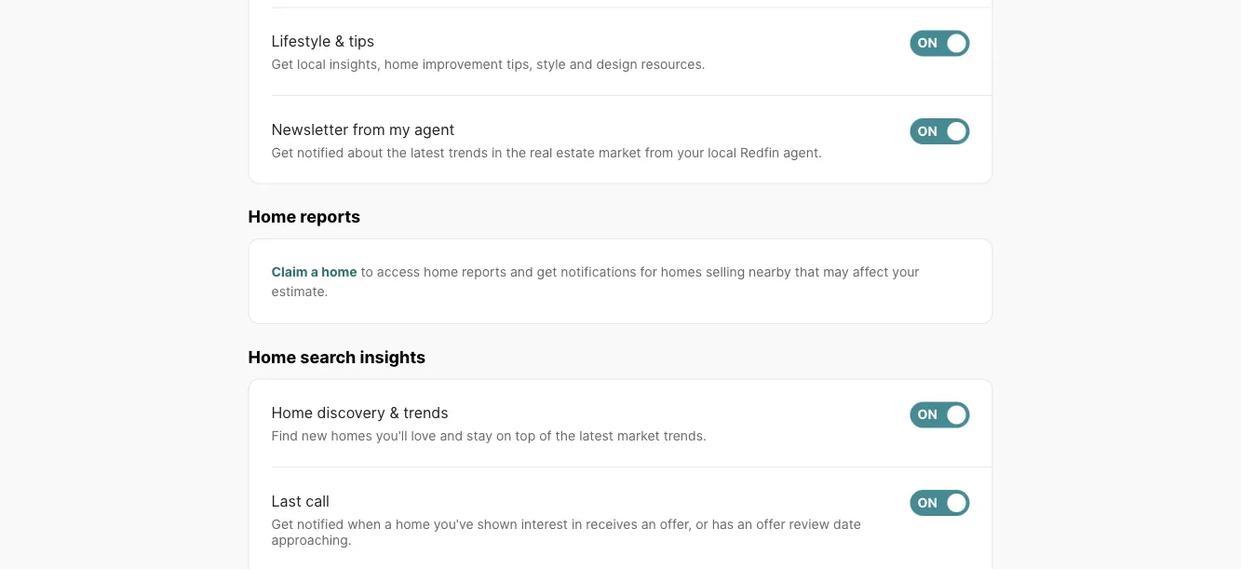Task type: describe. For each thing, give the bounding box(es) containing it.
home for home search insights
[[248, 347, 296, 367]]

real
[[530, 145, 553, 160]]

design
[[597, 57, 638, 72]]

a inside last call get notified when a home you've shown interest in receives an offer, or has an offer review date approaching.
[[385, 516, 392, 532]]

agent.
[[784, 145, 822, 160]]

review
[[790, 516, 830, 532]]

last
[[272, 492, 302, 510]]

market inside home discovery & trends find new homes you'll love and stay on top of the latest market trends.
[[618, 428, 660, 444]]

tips,
[[507, 57, 533, 72]]

may
[[824, 264, 849, 280]]

estimate.
[[272, 283, 328, 299]]

call
[[306, 492, 330, 510]]

shown
[[477, 516, 518, 532]]

2 an from the left
[[738, 516, 753, 532]]

home reports
[[248, 207, 361, 227]]

trends.
[[664, 428, 707, 444]]

home discovery & trends find new homes you'll love and stay on top of the latest market trends.
[[272, 404, 707, 444]]

newsletter
[[272, 120, 349, 139]]

lifestyle & tips get local insights, home improvement tips, style and design resources.
[[272, 32, 706, 72]]

search
[[300, 347, 356, 367]]

local inside lifestyle & tips get local insights, home improvement tips, style and design resources.
[[297, 57, 326, 72]]

has
[[712, 516, 734, 532]]

resources.
[[641, 57, 706, 72]]

reports inside to access home reports and get notifications for homes selling nearby that may affect your estimate.
[[462, 264, 507, 280]]

home inside last call get notified when a home you've shown interest in receives an offer, or has an offer review date approaching.
[[396, 516, 430, 532]]

on for last call
[[918, 495, 938, 511]]

estate
[[556, 145, 595, 160]]

& inside home discovery & trends find new homes you'll love and stay on top of the latest market trends.
[[390, 404, 399, 422]]

interest
[[521, 516, 568, 532]]

your inside the newsletter from my agent get notified about the latest trends in the real estate market from your local redfin agent.
[[677, 145, 705, 160]]

homes inside to access home reports and get notifications for homes selling nearby that may affect your estimate.
[[661, 264, 703, 280]]

insights,
[[330, 57, 381, 72]]

1 vertical spatial from
[[645, 145, 674, 160]]

of
[[540, 428, 552, 444]]

get inside lifestyle & tips get local insights, home improvement tips, style and design resources.
[[272, 57, 294, 72]]

latest inside the newsletter from my agent get notified about the latest trends in the real estate market from your local redfin agent.
[[411, 145, 445, 160]]

new
[[302, 428, 328, 444]]

trends inside home discovery & trends find new homes you'll love and stay on top of the latest market trends.
[[404, 404, 449, 422]]

tips
[[349, 32, 375, 51]]

claim
[[272, 264, 308, 280]]

claim a home link
[[272, 264, 357, 280]]

0 vertical spatial reports
[[300, 207, 361, 227]]

homes inside home discovery & trends find new homes you'll love and stay on top of the latest market trends.
[[331, 428, 372, 444]]

and inside lifestyle & tips get local insights, home improvement tips, style and design resources.
[[570, 57, 593, 72]]

on for lifestyle & tips
[[918, 35, 938, 51]]

get inside last call get notified when a home you've shown interest in receives an offer, or has an offer review date approaching.
[[272, 516, 294, 532]]

0 horizontal spatial a
[[311, 264, 319, 280]]

lifestyle
[[272, 32, 331, 51]]

0 horizontal spatial the
[[387, 145, 407, 160]]

discovery
[[317, 404, 386, 422]]

1 horizontal spatial the
[[506, 145, 526, 160]]



Task type: locate. For each thing, give the bounding box(es) containing it.
on for newsletter from my agent
[[918, 123, 938, 139]]

and inside to access home reports and get notifications for homes selling nearby that may affect your estimate.
[[510, 264, 534, 280]]

and
[[570, 57, 593, 72], [510, 264, 534, 280], [440, 428, 463, 444]]

your
[[677, 145, 705, 160], [893, 264, 920, 280]]

home up find
[[272, 404, 313, 422]]

get
[[272, 57, 294, 72], [272, 145, 294, 160], [272, 516, 294, 532]]

market left trends.
[[618, 428, 660, 444]]

notified up approaching. on the left of the page
[[297, 516, 344, 532]]

in for agent
[[492, 145, 503, 160]]

to access home reports and get notifications for homes selling nearby that may affect your estimate.
[[272, 264, 920, 299]]

0 horizontal spatial from
[[353, 120, 385, 139]]

&
[[335, 32, 345, 51], [390, 404, 399, 422]]

1 horizontal spatial latest
[[580, 428, 614, 444]]

about
[[348, 145, 383, 160]]

1 vertical spatial in
[[572, 516, 583, 532]]

home up claim at the top of page
[[248, 207, 296, 227]]

reports
[[300, 207, 361, 227], [462, 264, 507, 280]]

2 notified from the top
[[297, 516, 344, 532]]

0 horizontal spatial your
[[677, 145, 705, 160]]

your left redfin
[[677, 145, 705, 160]]

style
[[537, 57, 566, 72]]

home for home reports
[[248, 207, 296, 227]]

nearby
[[749, 264, 792, 280]]

market right the estate
[[599, 145, 642, 160]]

1 horizontal spatial an
[[738, 516, 753, 532]]

the
[[387, 145, 407, 160], [506, 145, 526, 160], [556, 428, 576, 444]]

insights
[[360, 347, 426, 367]]

2 horizontal spatial the
[[556, 428, 576, 444]]

affect
[[853, 264, 889, 280]]

or
[[696, 516, 709, 532]]

2 horizontal spatial and
[[570, 57, 593, 72]]

1 horizontal spatial local
[[708, 145, 737, 160]]

get down lifestyle
[[272, 57, 294, 72]]

0 vertical spatial market
[[599, 145, 642, 160]]

1 on from the top
[[918, 35, 938, 51]]

home inside to access home reports and get notifications for homes selling nearby that may affect your estimate.
[[424, 264, 458, 280]]

reports up claim a home link at left top
[[300, 207, 361, 227]]

notified inside last call get notified when a home you've shown interest in receives an offer, or has an offer review date approaching.
[[297, 516, 344, 532]]

homes
[[661, 264, 703, 280], [331, 428, 372, 444]]

access
[[377, 264, 420, 280]]

0 horizontal spatial and
[[440, 428, 463, 444]]

notified down newsletter
[[297, 145, 344, 160]]

an left offer,
[[642, 516, 657, 532]]

0 vertical spatial homes
[[661, 264, 703, 280]]

3 on from the top
[[918, 407, 938, 423]]

0 horizontal spatial in
[[492, 145, 503, 160]]

newsletter from my agent get notified about the latest trends in the real estate market from your local redfin agent.
[[272, 120, 822, 160]]

an right has
[[738, 516, 753, 532]]

0 vertical spatial home
[[248, 207, 296, 227]]

1 get from the top
[[272, 57, 294, 72]]

your inside to access home reports and get notifications for homes selling nearby that may affect your estimate.
[[893, 264, 920, 280]]

1 vertical spatial market
[[618, 428, 660, 444]]

on
[[496, 428, 512, 444]]

in left real
[[492, 145, 503, 160]]

get down newsletter
[[272, 145, 294, 160]]

local down lifestyle
[[297, 57, 326, 72]]

love
[[411, 428, 436, 444]]

3 get from the top
[[272, 516, 294, 532]]

market inside the newsletter from my agent get notified about the latest trends in the real estate market from your local redfin agent.
[[599, 145, 642, 160]]

and inside home discovery & trends find new homes you'll love and stay on top of the latest market trends.
[[440, 428, 463, 444]]

in right the interest
[[572, 516, 583, 532]]

0 vertical spatial latest
[[411, 145, 445, 160]]

that
[[795, 264, 820, 280]]

the down my
[[387, 145, 407, 160]]

home inside lifestyle & tips get local insights, home improvement tips, style and design resources.
[[385, 57, 419, 72]]

0 vertical spatial &
[[335, 32, 345, 51]]

1 horizontal spatial reports
[[462, 264, 507, 280]]

on
[[918, 35, 938, 51], [918, 123, 938, 139], [918, 407, 938, 423], [918, 495, 938, 511]]

latest down agent
[[411, 145, 445, 160]]

& up you'll
[[390, 404, 399, 422]]

1 vertical spatial latest
[[580, 428, 614, 444]]

and right love
[[440, 428, 463, 444]]

get
[[537, 264, 557, 280]]

None checkbox
[[911, 31, 970, 57], [911, 402, 970, 428], [911, 490, 970, 516], [911, 31, 970, 57], [911, 402, 970, 428], [911, 490, 970, 516]]

for
[[641, 264, 658, 280]]

1 vertical spatial home
[[248, 347, 296, 367]]

1 vertical spatial reports
[[462, 264, 507, 280]]

0 horizontal spatial &
[[335, 32, 345, 51]]

you've
[[434, 516, 474, 532]]

home inside home discovery & trends find new homes you'll love and stay on top of the latest market trends.
[[272, 404, 313, 422]]

find
[[272, 428, 298, 444]]

from right the estate
[[645, 145, 674, 160]]

latest right the of
[[580, 428, 614, 444]]

2 vertical spatial home
[[272, 404, 313, 422]]

0 vertical spatial in
[[492, 145, 503, 160]]

local
[[297, 57, 326, 72], [708, 145, 737, 160]]

trends
[[449, 145, 488, 160], [404, 404, 449, 422]]

0 horizontal spatial local
[[297, 57, 326, 72]]

notified inside the newsletter from my agent get notified about the latest trends in the real estate market from your local redfin agent.
[[297, 145, 344, 160]]

the right the of
[[556, 428, 576, 444]]

home left you've
[[396, 516, 430, 532]]

reports left get
[[462, 264, 507, 280]]

1 notified from the top
[[297, 145, 344, 160]]

0 horizontal spatial latest
[[411, 145, 445, 160]]

home left search
[[248, 347, 296, 367]]

4 on from the top
[[918, 495, 938, 511]]

latest inside home discovery & trends find new homes you'll love and stay on top of the latest market trends.
[[580, 428, 614, 444]]

notified
[[297, 145, 344, 160], [297, 516, 344, 532]]

in inside last call get notified when a home you've shown interest in receives an offer, or has an offer review date approaching.
[[572, 516, 583, 532]]

1 vertical spatial local
[[708, 145, 737, 160]]

1 horizontal spatial your
[[893, 264, 920, 280]]

the inside home discovery & trends find new homes you'll love and stay on top of the latest market trends.
[[556, 428, 576, 444]]

1 vertical spatial and
[[510, 264, 534, 280]]

2 vertical spatial and
[[440, 428, 463, 444]]

the left real
[[506, 145, 526, 160]]

a up estimate.
[[311, 264, 319, 280]]

0 vertical spatial trends
[[449, 145, 488, 160]]

improvement
[[423, 57, 503, 72]]

1 vertical spatial &
[[390, 404, 399, 422]]

in for notified
[[572, 516, 583, 532]]

agent
[[415, 120, 455, 139]]

trends inside the newsletter from my agent get notified about the latest trends in the real estate market from your local redfin agent.
[[449, 145, 488, 160]]

a right when
[[385, 516, 392, 532]]

0 vertical spatial get
[[272, 57, 294, 72]]

stay
[[467, 428, 493, 444]]

home
[[248, 207, 296, 227], [248, 347, 296, 367], [272, 404, 313, 422]]

home
[[385, 57, 419, 72], [322, 264, 357, 280], [424, 264, 458, 280], [396, 516, 430, 532]]

0 horizontal spatial an
[[642, 516, 657, 532]]

0 vertical spatial notified
[[297, 145, 344, 160]]

claim a home
[[272, 264, 357, 280]]

home search insights
[[248, 347, 426, 367]]

date
[[834, 516, 862, 532]]

home right access
[[424, 264, 458, 280]]

1 vertical spatial a
[[385, 516, 392, 532]]

trends down agent
[[449, 145, 488, 160]]

last call get notified when a home you've shown interest in receives an offer, or has an offer review date approaching.
[[272, 492, 862, 548]]

1 an from the left
[[642, 516, 657, 532]]

from up about
[[353, 120, 385, 139]]

approaching.
[[272, 533, 352, 548]]

a
[[311, 264, 319, 280], [385, 516, 392, 532]]

1 vertical spatial notified
[[297, 516, 344, 532]]

1 vertical spatial homes
[[331, 428, 372, 444]]

receives
[[586, 516, 638, 532]]

notifications
[[561, 264, 637, 280]]

1 vertical spatial your
[[893, 264, 920, 280]]

& left tips
[[335, 32, 345, 51]]

0 horizontal spatial homes
[[331, 428, 372, 444]]

latest
[[411, 145, 445, 160], [580, 428, 614, 444]]

1 horizontal spatial and
[[510, 264, 534, 280]]

2 get from the top
[[272, 145, 294, 160]]

when
[[348, 516, 381, 532]]

1 horizontal spatial a
[[385, 516, 392, 532]]

local left redfin
[[708, 145, 737, 160]]

offer,
[[660, 516, 692, 532]]

homes down discovery
[[331, 428, 372, 444]]

redfin
[[741, 145, 780, 160]]

0 vertical spatial from
[[353, 120, 385, 139]]

0 vertical spatial a
[[311, 264, 319, 280]]

home left to
[[322, 264, 357, 280]]

my
[[389, 120, 410, 139]]

market
[[599, 145, 642, 160], [618, 428, 660, 444]]

to
[[361, 264, 374, 280]]

homes right for
[[661, 264, 703, 280]]

2 on from the top
[[918, 123, 938, 139]]

in inside the newsletter from my agent get notified about the latest trends in the real estate market from your local redfin agent.
[[492, 145, 503, 160]]

1 vertical spatial trends
[[404, 404, 449, 422]]

local inside the newsletter from my agent get notified about the latest trends in the real estate market from your local redfin agent.
[[708, 145, 737, 160]]

on for home discovery & trends
[[918, 407, 938, 423]]

home right insights,
[[385, 57, 419, 72]]

0 vertical spatial your
[[677, 145, 705, 160]]

1 horizontal spatial homes
[[661, 264, 703, 280]]

0 horizontal spatial reports
[[300, 207, 361, 227]]

0 vertical spatial and
[[570, 57, 593, 72]]

get down last
[[272, 516, 294, 532]]

get inside the newsletter from my agent get notified about the latest trends in the real estate market from your local redfin agent.
[[272, 145, 294, 160]]

offer
[[757, 516, 786, 532]]

0 vertical spatial local
[[297, 57, 326, 72]]

an
[[642, 516, 657, 532], [738, 516, 753, 532]]

and right style
[[570, 57, 593, 72]]

top
[[516, 428, 536, 444]]

you'll
[[376, 428, 408, 444]]

2 vertical spatial get
[[272, 516, 294, 532]]

from
[[353, 120, 385, 139], [645, 145, 674, 160]]

1 horizontal spatial in
[[572, 516, 583, 532]]

selling
[[706, 264, 745, 280]]

1 vertical spatial get
[[272, 145, 294, 160]]

None checkbox
[[911, 119, 970, 145]]

1 horizontal spatial &
[[390, 404, 399, 422]]

1 horizontal spatial from
[[645, 145, 674, 160]]

& inside lifestyle & tips get local insights, home improvement tips, style and design resources.
[[335, 32, 345, 51]]

your right affect
[[893, 264, 920, 280]]

in
[[492, 145, 503, 160], [572, 516, 583, 532]]

trends up love
[[404, 404, 449, 422]]

and left get
[[510, 264, 534, 280]]



Task type: vqa. For each thing, say whether or not it's contained in the screenshot.
rightmost reports
yes



